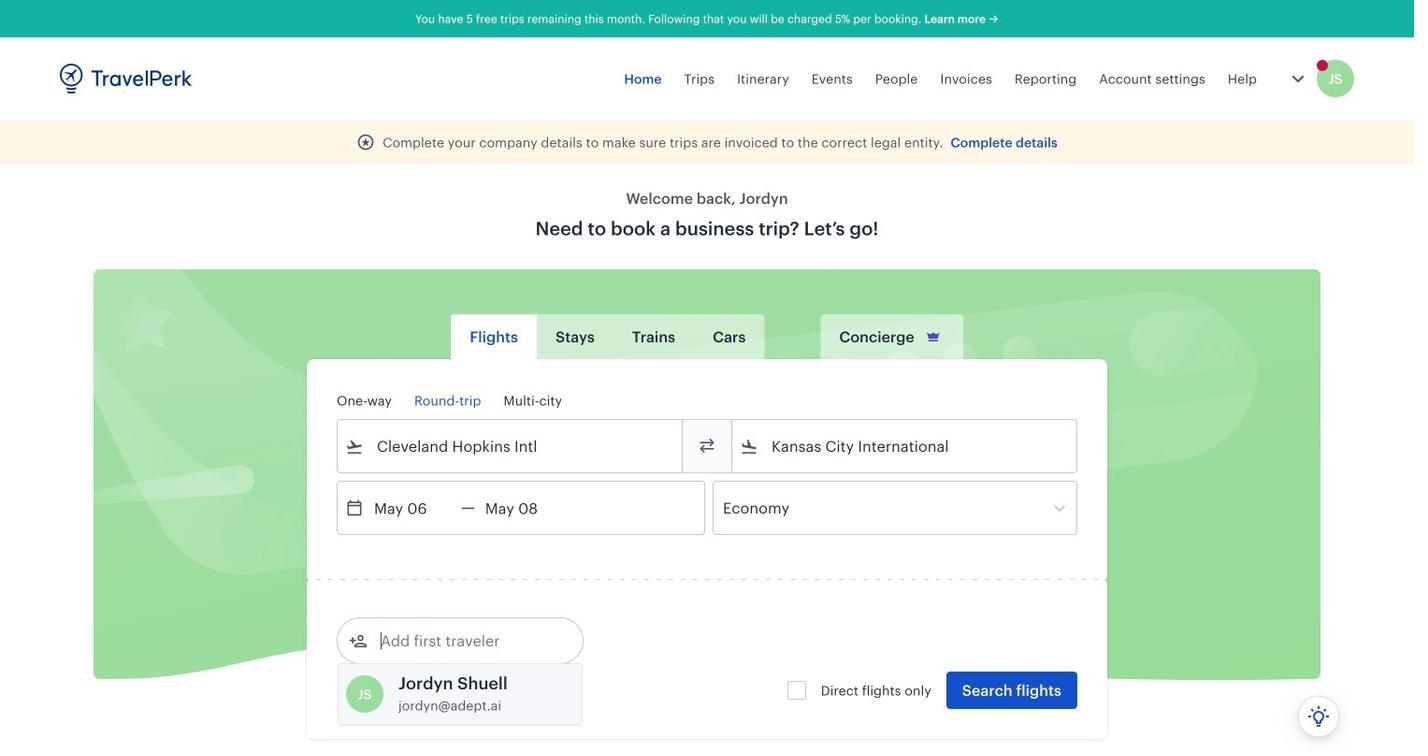 Task type: describe. For each thing, give the bounding box(es) containing it.
Return text field
[[475, 482, 572, 534]]



Task type: locate. For each thing, give the bounding box(es) containing it.
Add first traveler search field
[[368, 626, 562, 656]]

From search field
[[364, 431, 658, 461]]

Depart text field
[[364, 482, 461, 534]]

To search field
[[759, 431, 1053, 461]]



